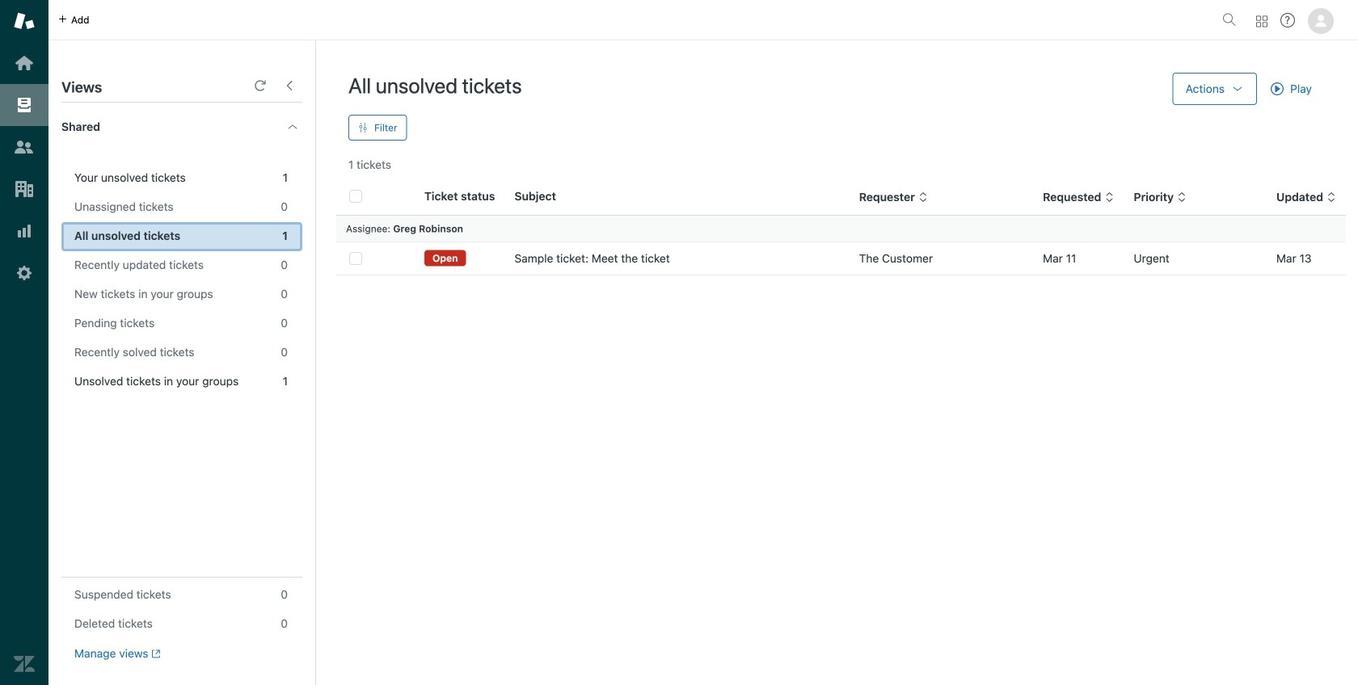 Task type: describe. For each thing, give the bounding box(es) containing it.
customers image
[[14, 137, 35, 158]]

zendesk image
[[14, 654, 35, 675]]

get help image
[[1281, 13, 1296, 28]]

get started image
[[14, 53, 35, 74]]

views image
[[14, 95, 35, 116]]



Task type: locate. For each thing, give the bounding box(es) containing it.
admin image
[[14, 263, 35, 284]]

reporting image
[[14, 221, 35, 242]]

opens in a new tab image
[[148, 650, 161, 659]]

heading
[[49, 103, 315, 151]]

row
[[337, 242, 1347, 275]]

zendesk support image
[[14, 11, 35, 32]]

zendesk products image
[[1257, 16, 1268, 27]]

refresh views pane image
[[254, 79, 267, 92]]

main element
[[0, 0, 49, 686]]

hide panel views image
[[283, 79, 296, 92]]

organizations image
[[14, 179, 35, 200]]



Task type: vqa. For each thing, say whether or not it's contained in the screenshot.
"Reporting" image
yes



